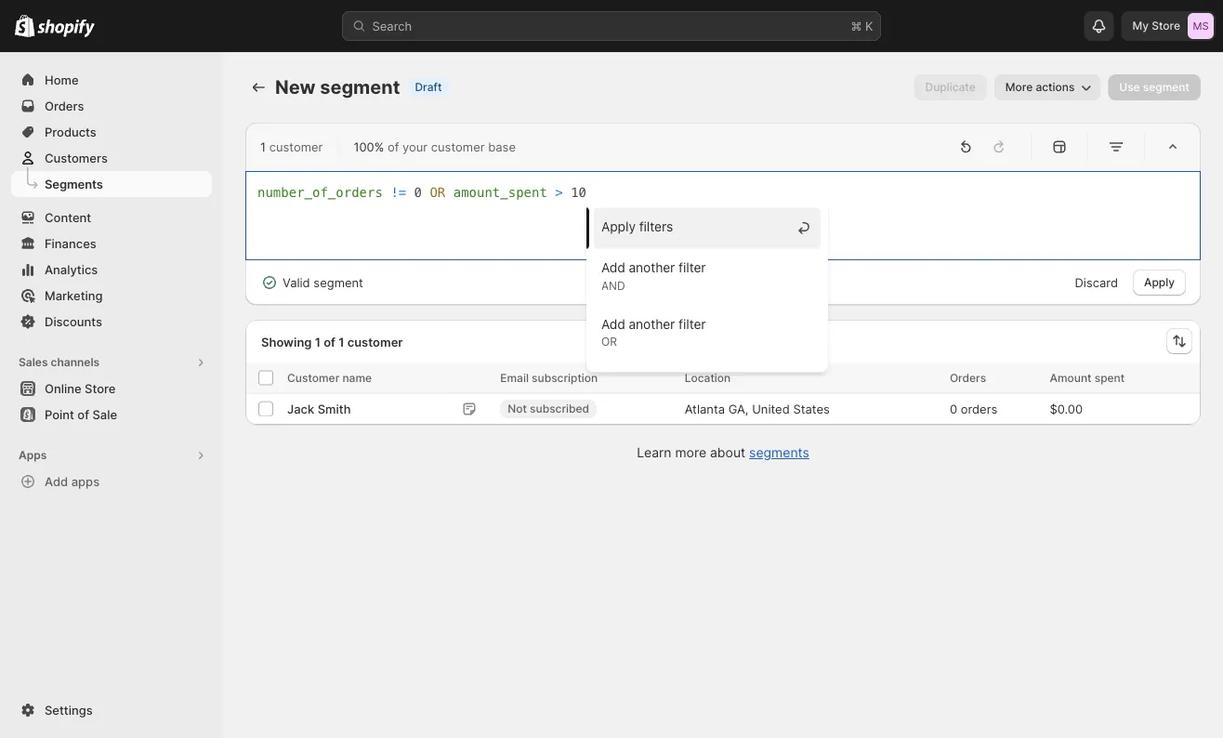 Task type: vqa. For each thing, say whether or not it's contained in the screenshot.
topmost Add
yes



Task type: locate. For each thing, give the bounding box(es) containing it.
apply left filters
[[601, 219, 636, 234]]

valid segment alert
[[245, 260, 378, 305]]

filter inside the add another filter or
[[679, 316, 706, 331]]

⌘ k
[[851, 19, 873, 33]]

segment inside valid segment alert
[[314, 275, 363, 290]]

apply inside apply filters option
[[601, 219, 636, 234]]

add
[[601, 260, 625, 275], [601, 316, 625, 331], [45, 474, 68, 488]]

apps
[[19, 449, 47, 462]]

!=
[[391, 185, 406, 200]]

1 horizontal spatial orders
[[950, 371, 986, 384]]

0 vertical spatial store
[[1152, 19, 1181, 33]]

0 inside editor field
[[414, 185, 422, 200]]

or
[[430, 185, 446, 200], [601, 335, 617, 348]]

smith
[[318, 401, 351, 416]]

1 vertical spatial or
[[601, 335, 617, 348]]

apply for apply
[[1144, 276, 1175, 289]]

content
[[45, 210, 91, 224]]

segment right use
[[1143, 80, 1190, 94]]

orders down home
[[45, 99, 84, 113]]

filter down apply filters option
[[679, 260, 706, 275]]

sale
[[92, 407, 117, 422]]

of
[[388, 139, 399, 154], [324, 334, 336, 349], [77, 407, 89, 422]]

finances
[[45, 236, 96, 251]]

0 vertical spatial another
[[629, 260, 675, 275]]

spent
[[1095, 371, 1125, 384]]

10
[[571, 185, 587, 200]]

1 horizontal spatial store
[[1152, 19, 1181, 33]]

marketing link
[[11, 283, 212, 309]]

customer
[[287, 371, 340, 384]]

filter for add another filter and
[[679, 260, 706, 275]]

showing
[[261, 334, 312, 349]]

store
[[1152, 19, 1181, 33], [85, 381, 116, 396]]

>
[[555, 185, 563, 200]]

0 for 0
[[414, 185, 422, 200]]

customer up number_of_orders
[[269, 139, 323, 154]]

2 vertical spatial of
[[77, 407, 89, 422]]

1 up number_of_orders
[[260, 139, 266, 154]]

point of sale link
[[11, 402, 212, 428]]

To create a segment, choose a template or apply a filter. text field
[[257, 183, 1189, 248]]

1 vertical spatial store
[[85, 381, 116, 396]]

0 for 0 orders
[[950, 401, 957, 416]]

another inside the add another filter and
[[629, 260, 675, 275]]

1 vertical spatial apply
[[1144, 276, 1175, 289]]

and
[[601, 279, 625, 292]]

segments
[[749, 445, 810, 461]]

2 another from the top
[[629, 316, 675, 331]]

0 vertical spatial filter
[[679, 260, 706, 275]]

products link
[[11, 119, 212, 145]]

atlanta
[[685, 401, 725, 416]]

name
[[342, 371, 372, 384]]

add another filter option
[[587, 245, 828, 305]]

1 filter from the top
[[679, 260, 706, 275]]

Editor field
[[257, 183, 1189, 372]]

customer name
[[287, 371, 372, 384]]

my store image
[[1188, 13, 1214, 39]]

another for add another filter and
[[629, 260, 675, 275]]

2 filter from the top
[[679, 316, 706, 331]]

store up sale
[[85, 381, 116, 396]]

1 horizontal spatial apply
[[1144, 276, 1175, 289]]

filter
[[679, 260, 706, 275], [679, 316, 706, 331]]

orders
[[961, 401, 998, 416]]

jack
[[287, 401, 314, 416]]

channels
[[51, 356, 100, 369]]

1 horizontal spatial shopify image
[[37, 19, 95, 38]]

segments
[[45, 177, 103, 191]]

0 left orders
[[950, 401, 957, 416]]

apply for apply filters
[[601, 219, 636, 234]]

segment up 100%
[[320, 76, 400, 99]]

0 horizontal spatial 1
[[260, 139, 266, 154]]

2 horizontal spatial of
[[388, 139, 399, 154]]

online store link
[[11, 376, 212, 402]]

add another filter or
[[601, 316, 706, 348]]

more
[[675, 445, 707, 461]]

0 vertical spatial apply
[[601, 219, 636, 234]]

orders
[[45, 99, 84, 113], [950, 371, 986, 384]]

100% of your customer base
[[354, 139, 516, 154]]

0 horizontal spatial of
[[77, 407, 89, 422]]

customers
[[45, 151, 108, 165]]

segment right valid
[[314, 275, 363, 290]]

shopify image
[[15, 14, 35, 37], [37, 19, 95, 38]]

1 up the customer name
[[339, 334, 344, 349]]

another down filters
[[629, 260, 675, 275]]

filter for add another filter or
[[679, 316, 706, 331]]

1 vertical spatial another
[[629, 316, 675, 331]]

add inside the add another filter and
[[601, 260, 625, 275]]

store inside button
[[85, 381, 116, 396]]

add inside the add another filter or
[[601, 316, 625, 331]]

0 vertical spatial orders
[[45, 99, 84, 113]]

0 horizontal spatial apply
[[601, 219, 636, 234]]

1 horizontal spatial 0
[[950, 401, 957, 416]]

1 right showing at the left of the page
[[315, 334, 321, 349]]

1 horizontal spatial or
[[601, 335, 617, 348]]

duplicate
[[925, 80, 976, 94]]

of left your
[[388, 139, 399, 154]]

duplicate button
[[914, 74, 987, 100]]

online store
[[45, 381, 116, 396]]

states
[[793, 401, 830, 416]]

store right my
[[1152, 19, 1181, 33]]

another down the add another filter and
[[629, 316, 675, 331]]

0 orders
[[950, 401, 998, 416]]

add up and
[[601, 260, 625, 275]]

orders link
[[11, 93, 212, 119]]

customer right your
[[431, 139, 485, 154]]

apply right the discard
[[1144, 276, 1175, 289]]

0 right !=
[[414, 185, 422, 200]]

filter down the add another filter option
[[679, 316, 706, 331]]

customer
[[269, 139, 323, 154], [431, 139, 485, 154], [347, 334, 403, 349]]

1 vertical spatial add
[[601, 316, 625, 331]]

add down and
[[601, 316, 625, 331]]

add inside button
[[45, 474, 68, 488]]

0
[[414, 185, 422, 200], [950, 401, 957, 416]]

1 vertical spatial 0
[[950, 401, 957, 416]]

segments link
[[11, 171, 212, 197]]

of up the customer name
[[324, 334, 336, 349]]

2 vertical spatial add
[[45, 474, 68, 488]]

filter inside the add another filter and
[[679, 260, 706, 275]]

of left sale
[[77, 407, 89, 422]]

store for online store
[[85, 381, 116, 396]]

1 vertical spatial orders
[[950, 371, 986, 384]]

0 vertical spatial add
[[601, 260, 625, 275]]

0 vertical spatial 0
[[414, 185, 422, 200]]

use
[[1119, 80, 1140, 94]]

or down and
[[601, 335, 617, 348]]

apply
[[601, 219, 636, 234], [1144, 276, 1175, 289]]

add left apps
[[45, 474, 68, 488]]

segment for new segment
[[320, 76, 400, 99]]

apply filters option
[[587, 204, 828, 249]]

analytics link
[[11, 257, 212, 283]]

valid segment
[[283, 275, 363, 290]]

jack smith
[[287, 401, 351, 416]]

1 another from the top
[[629, 260, 675, 275]]

1 horizontal spatial 1
[[315, 334, 321, 349]]

online
[[45, 381, 81, 396]]

apply button
[[1133, 270, 1186, 296]]

segment inside use segment button
[[1143, 80, 1190, 94]]

0 vertical spatial of
[[388, 139, 399, 154]]

apply inside apply button
[[1144, 276, 1175, 289]]

0 horizontal spatial or
[[430, 185, 446, 200]]

another inside the add another filter or
[[629, 316, 675, 331]]

actions
[[1036, 80, 1075, 94]]

0 horizontal spatial store
[[85, 381, 116, 396]]

customer up the "name"
[[347, 334, 403, 349]]

amount spent
[[1050, 371, 1125, 384]]

orders up the 0 orders on the bottom of page
[[950, 371, 986, 384]]

jack smith link
[[287, 399, 351, 418]]

1 vertical spatial filter
[[679, 316, 706, 331]]

0 horizontal spatial 0
[[414, 185, 422, 200]]

subscription
[[532, 371, 598, 384]]

1
[[260, 139, 266, 154], [315, 334, 321, 349], [339, 334, 344, 349]]

1 vertical spatial of
[[324, 334, 336, 349]]

or inside the add another filter or
[[601, 335, 617, 348]]

of inside button
[[77, 407, 89, 422]]

segment
[[320, 76, 400, 99], [1143, 80, 1190, 94], [314, 275, 363, 290]]

draft
[[415, 80, 442, 94]]

of for your
[[388, 139, 399, 154]]

or right !=
[[430, 185, 446, 200]]



Task type: describe. For each thing, give the bounding box(es) containing it.
discounts link
[[11, 309, 212, 335]]

atlanta ga, united states
[[685, 401, 830, 416]]

2 horizontal spatial customer
[[431, 139, 485, 154]]

add for add another filter and
[[601, 260, 625, 275]]

not
[[508, 402, 527, 416]]

⌘
[[851, 19, 862, 33]]

k
[[865, 19, 873, 33]]

products
[[45, 125, 96, 139]]

new segment
[[275, 76, 400, 99]]

your
[[403, 139, 428, 154]]

base
[[488, 139, 516, 154]]

home link
[[11, 67, 212, 93]]

1 horizontal spatial of
[[324, 334, 336, 349]]

discard
[[1075, 275, 1118, 290]]

united
[[752, 401, 790, 416]]

my
[[1133, 19, 1149, 33]]

add apps
[[45, 474, 100, 488]]

settings
[[45, 703, 93, 717]]

showing 1 of 1 customer
[[261, 334, 403, 349]]

valid
[[283, 275, 310, 290]]

add apps button
[[11, 468, 212, 495]]

1 customer
[[260, 139, 323, 154]]

0 vertical spatial or
[[430, 185, 446, 200]]

add another filter and
[[601, 260, 706, 292]]

point of sale button
[[0, 402, 223, 428]]

analytics
[[45, 262, 98, 277]]

apps button
[[11, 442, 212, 468]]

$0.00
[[1050, 401, 1083, 416]]

more actions
[[1006, 80, 1075, 94]]

segments link
[[749, 445, 810, 461]]

store for my store
[[1152, 19, 1181, 33]]

learn
[[637, 445, 672, 461]]

filters
[[639, 219, 673, 234]]

discard button
[[1064, 270, 1129, 296]]

use segment
[[1119, 80, 1190, 94]]

learn more about segments
[[637, 445, 810, 461]]

use segment button
[[1108, 74, 1201, 100]]

sales
[[19, 356, 48, 369]]

email subscription
[[500, 371, 598, 384]]

my store
[[1133, 19, 1181, 33]]

more
[[1006, 80, 1033, 94]]

home
[[45, 73, 79, 87]]

point of sale
[[45, 407, 117, 422]]

add for add apps
[[45, 474, 68, 488]]

online store button
[[0, 376, 223, 402]]

another for add another filter or
[[629, 316, 675, 331]]

redo image
[[990, 138, 1009, 156]]

of for sale
[[77, 407, 89, 422]]

settings link
[[11, 697, 212, 723]]

marketing
[[45, 288, 103, 303]]

0 horizontal spatial customer
[[269, 139, 323, 154]]

not subscribed
[[508, 402, 589, 416]]

more actions button
[[994, 74, 1101, 100]]

1 horizontal spatial customer
[[347, 334, 403, 349]]

segment for valid segment
[[314, 275, 363, 290]]

customers link
[[11, 145, 212, 171]]

sales channels
[[19, 356, 100, 369]]

2 horizontal spatial 1
[[339, 334, 344, 349]]

amount
[[1050, 371, 1092, 384]]

add for add another filter or
[[601, 316, 625, 331]]

finances link
[[11, 231, 212, 257]]

subscribed
[[530, 402, 589, 416]]

segment for use segment
[[1143, 80, 1190, 94]]

email
[[500, 371, 529, 384]]

apply filters
[[601, 219, 673, 234]]

discounts
[[45, 314, 102, 329]]

100%
[[354, 139, 384, 154]]

search
[[372, 19, 412, 33]]

number_of_orders
[[257, 185, 383, 200]]

sales channels button
[[11, 350, 212, 376]]

apps
[[71, 474, 100, 488]]

0 horizontal spatial shopify image
[[15, 14, 35, 37]]

content link
[[11, 205, 212, 231]]

location
[[685, 371, 731, 384]]

new
[[275, 76, 316, 99]]

point
[[45, 407, 74, 422]]

0 horizontal spatial orders
[[45, 99, 84, 113]]

amount_spent
[[453, 185, 547, 200]]

ga,
[[728, 401, 749, 416]]



